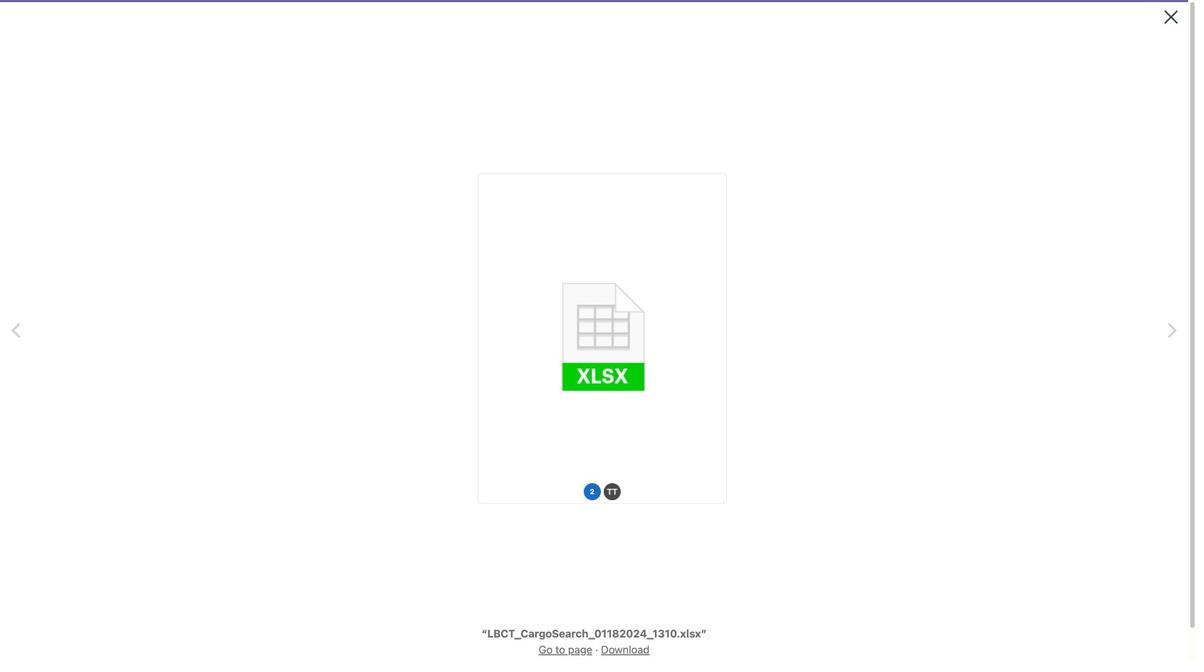 Task type: locate. For each thing, give the bounding box(es) containing it.
1 horizontal spatial terry turtle image
[[1162, 4, 1183, 25]]

breadcrumb element
[[235, 37, 953, 68]]

0 horizontal spatial terry turtle image
[[604, 484, 621, 501]]

0 vertical spatial terry turtle image
[[1162, 4, 1183, 25]]

terry turtle image
[[1162, 4, 1183, 25], [604, 484, 621, 501]]

switch accounts image
[[6, 4, 97, 26]]



Task type: vqa. For each thing, say whether or not it's contained in the screenshot.
Terry Turtle icon
yes



Task type: describe. For each thing, give the bounding box(es) containing it.
keyboard shortcut: ⌘ + / image
[[779, 7, 793, 21]]

1 vertical spatial terry turtle image
[[604, 484, 621, 501]]

terry turtle image inside main element
[[1162, 4, 1183, 25]]

main element
[[0, 0, 1189, 28]]

terry turtle image
[[604, 484, 621, 501]]



